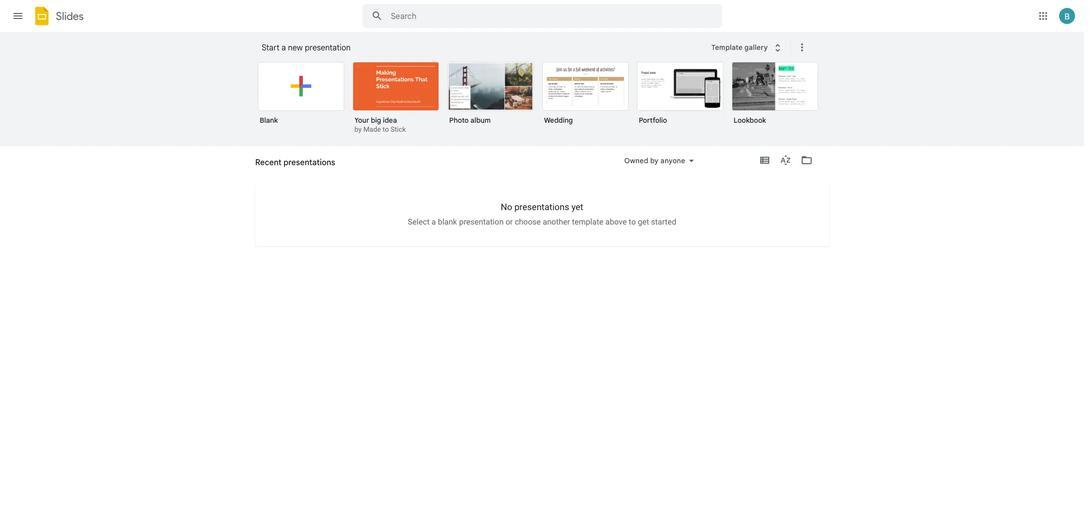 Task type: describe. For each thing, give the bounding box(es) containing it.
photo
[[450, 116, 469, 125]]

owned by anyone button
[[618, 155, 701, 167]]

start
[[262, 43, 280, 53]]

presentation inside heading
[[305, 43, 351, 53]]

a inside heading
[[282, 43, 286, 53]]

photo album
[[450, 116, 491, 125]]

wedding option
[[542, 62, 629, 132]]

recent presentations heading
[[255, 146, 335, 178]]

anyone
[[661, 156, 686, 165]]

2 recent presentations from the top
[[255, 162, 325, 171]]

slides
[[56, 9, 84, 23]]

presentations inside heading
[[284, 158, 335, 168]]

album
[[471, 116, 491, 125]]

more actions. image
[[795, 41, 809, 53]]

your
[[355, 116, 369, 125]]

your big idea option
[[353, 62, 439, 135]]

made
[[364, 125, 381, 133]]

another
[[543, 217, 570, 227]]

new
[[288, 43, 303, 53]]

select
[[408, 217, 430, 227]]

photo album option
[[448, 62, 534, 132]]

stick
[[391, 125, 406, 133]]

yet
[[572, 202, 584, 212]]

owned
[[625, 156, 649, 165]]

blank
[[260, 116, 278, 125]]

portfolio
[[639, 116, 668, 125]]

made to stick link
[[364, 125, 406, 133]]

Search bar text field
[[391, 11, 697, 21]]

to inside no presentations yet select a blank presentation or choose another template above to get started
[[629, 217, 636, 227]]

presentation inside no presentations yet select a blank presentation or choose another template above to get started
[[459, 217, 504, 227]]

list box containing blank
[[258, 60, 832, 147]]

1 recent presentations from the top
[[255, 158, 335, 168]]

presentations inside no presentations yet select a blank presentation or choose another template above to get started
[[515, 202, 570, 212]]

template gallery
[[712, 43, 768, 52]]



Task type: locate. For each thing, give the bounding box(es) containing it.
list box
[[258, 60, 832, 147]]

1 vertical spatial presentation
[[459, 217, 504, 227]]

wedding
[[544, 116, 573, 125]]

search image
[[367, 6, 387, 26]]

1 vertical spatial a
[[432, 217, 436, 227]]

portfolio option
[[637, 62, 724, 132]]

0 vertical spatial to
[[383, 125, 389, 133]]

0 horizontal spatial to
[[383, 125, 389, 133]]

1 horizontal spatial a
[[432, 217, 436, 227]]

slides link
[[32, 6, 84, 28]]

recent presentations
[[255, 158, 335, 168], [255, 162, 325, 171]]

template
[[712, 43, 743, 52]]

0 vertical spatial by
[[355, 125, 362, 133]]

1 vertical spatial by
[[651, 156, 659, 165]]

get
[[638, 217, 650, 227]]

choose
[[515, 217, 541, 227]]

0 vertical spatial a
[[282, 43, 286, 53]]

started
[[652, 217, 677, 227]]

a inside no presentations yet select a blank presentation or choose another template above to get started
[[432, 217, 436, 227]]

by inside popup button
[[651, 156, 659, 165]]

start a new presentation heading
[[262, 32, 705, 64]]

1 recent from the top
[[255, 158, 282, 168]]

lookbook
[[734, 116, 767, 125]]

idea
[[383, 116, 397, 125]]

no presentations yet select a blank presentation or choose another template above to get started
[[408, 202, 677, 227]]

recent inside heading
[[255, 158, 282, 168]]

to down idea
[[383, 125, 389, 133]]

by inside your big idea by made to stick
[[355, 125, 362, 133]]

a left blank
[[432, 217, 436, 227]]

to left get
[[629, 217, 636, 227]]

presentation left or
[[459, 217, 504, 227]]

presentation right new
[[305, 43, 351, 53]]

start a new presentation
[[262, 43, 351, 53]]

2 recent from the top
[[255, 162, 278, 171]]

gallery
[[745, 43, 768, 52]]

0 horizontal spatial by
[[355, 125, 362, 133]]

no
[[501, 202, 513, 212]]

by down the 'your'
[[355, 125, 362, 133]]

1 horizontal spatial to
[[629, 217, 636, 227]]

owned by anyone
[[625, 156, 686, 165]]

presentations
[[284, 158, 335, 168], [280, 162, 325, 171], [515, 202, 570, 212]]

template
[[572, 217, 604, 227]]

your big idea by made to stick
[[355, 116, 406, 133]]

1 horizontal spatial by
[[651, 156, 659, 165]]

lookbook option
[[732, 62, 818, 132]]

big
[[371, 116, 381, 125]]

a left new
[[282, 43, 286, 53]]

a
[[282, 43, 286, 53], [432, 217, 436, 227]]

recent
[[255, 158, 282, 168], [255, 162, 278, 171]]

or
[[506, 217, 513, 227]]

blank option
[[258, 62, 344, 132]]

main menu image
[[12, 10, 24, 22]]

presentation
[[305, 43, 351, 53], [459, 217, 504, 227]]

to
[[383, 125, 389, 133], [629, 217, 636, 227]]

template gallery button
[[705, 38, 791, 56]]

by right owned
[[651, 156, 659, 165]]

0 horizontal spatial presentation
[[305, 43, 351, 53]]

by
[[355, 125, 362, 133], [651, 156, 659, 165]]

1 vertical spatial to
[[629, 217, 636, 227]]

blank
[[438, 217, 457, 227]]

0 horizontal spatial a
[[282, 43, 286, 53]]

1 horizontal spatial presentation
[[459, 217, 504, 227]]

no presentations yet region
[[255, 202, 829, 227]]

above
[[606, 217, 627, 227]]

0 vertical spatial presentation
[[305, 43, 351, 53]]

None search field
[[363, 4, 722, 28]]

to inside your big idea by made to stick
[[383, 125, 389, 133]]



Task type: vqa. For each thing, say whether or not it's contained in the screenshot.
Your big idea option
yes



